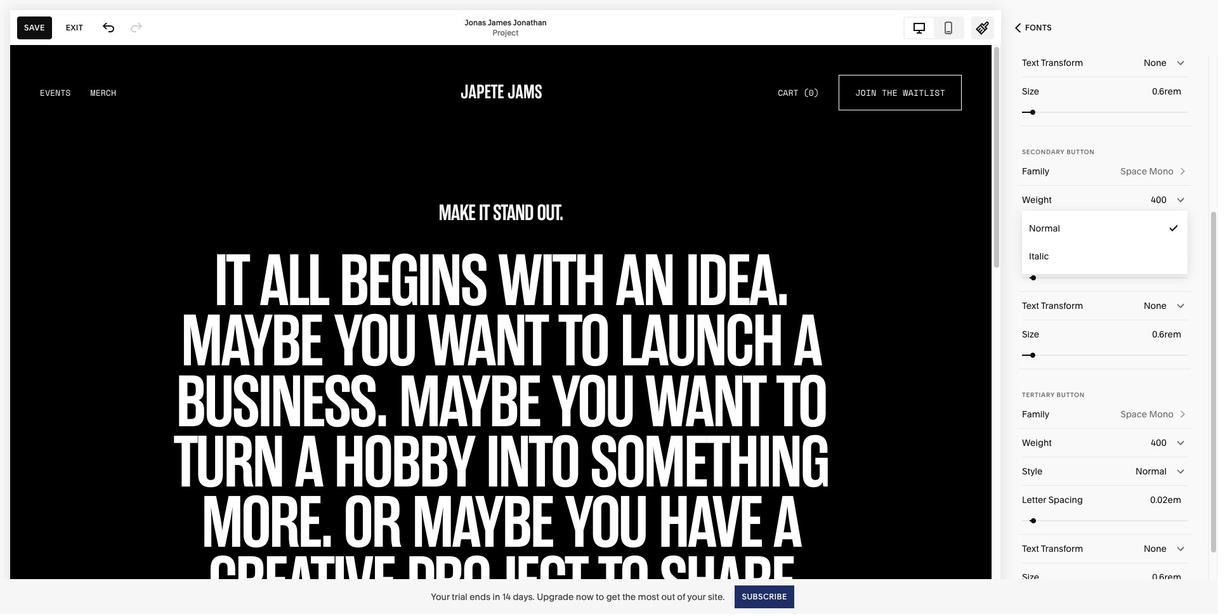 Task type: describe. For each thing, give the bounding box(es) containing it.
tertiary button
[[1022, 392, 1085, 399]]

tertiary
[[1022, 392, 1055, 399]]

jonas
[[465, 17, 486, 27]]

space for tertiary button
[[1121, 409, 1147, 420]]

spacing for "letter spacing" "text field"
[[1049, 494, 1083, 506]]

save
[[24, 23, 45, 32]]

fonts button
[[1001, 14, 1066, 42]]

Style field
[[1022, 214, 1188, 242]]

1 size from the top
[[1022, 86, 1040, 97]]

most
[[638, 591, 659, 603]]

family for tertiary
[[1022, 409, 1050, 420]]

secondary button
[[1022, 148, 1095, 155]]

your trial ends in 14 days. upgrade now to get the most out of your site.
[[431, 591, 725, 603]]

list box containing normal
[[1022, 214, 1188, 270]]

letter spacing range field for secondary button
[[1022, 264, 1188, 292]]

upgrade
[[537, 591, 574, 603]]

space mono for secondary button
[[1121, 166, 1174, 177]]

to
[[596, 591, 604, 603]]

out
[[662, 591, 675, 603]]

your
[[687, 591, 706, 603]]

mono for secondary button
[[1150, 166, 1174, 177]]

ends
[[470, 591, 491, 603]]

secondary
[[1022, 148, 1065, 155]]

exit button
[[59, 16, 90, 39]]

jonathan
[[513, 17, 547, 27]]

in
[[493, 591, 500, 603]]

of
[[677, 591, 686, 603]]



Task type: locate. For each thing, give the bounding box(es) containing it.
button
[[1067, 148, 1095, 155], [1057, 392, 1085, 399]]

project
[[493, 28, 519, 37]]

1 vertical spatial spacing
[[1049, 494, 1083, 506]]

mono
[[1150, 166, 1174, 177], [1150, 409, 1174, 420]]

1 letter from the top
[[1022, 251, 1047, 263]]

list box
[[1022, 214, 1188, 270]]

family
[[1022, 166, 1050, 177], [1022, 409, 1050, 420]]

save button
[[17, 16, 52, 39]]

letter spacing
[[1022, 251, 1083, 263], [1022, 494, 1083, 506]]

1 vertical spatial letter spacing range field
[[1022, 507, 1188, 535]]

2 letter spacing from the top
[[1022, 494, 1083, 506]]

1 family from the top
[[1022, 166, 1050, 177]]

0 vertical spatial family
[[1022, 166, 1050, 177]]

0 vertical spatial spacing
[[1049, 251, 1083, 263]]

space mono
[[1121, 166, 1174, 177], [1121, 409, 1174, 420]]

2 spacing from the top
[[1049, 494, 1083, 506]]

0 vertical spatial size text field
[[1152, 84, 1184, 98]]

tab list
[[905, 17, 963, 38]]

1 vertical spatial family
[[1022, 409, 1050, 420]]

1 vertical spatial space mono
[[1121, 409, 1174, 420]]

space mono for tertiary button
[[1121, 409, 1174, 420]]

1 letter spacing range field from the top
[[1022, 264, 1188, 292]]

1 vertical spatial size range field
[[1022, 341, 1188, 369]]

0 vertical spatial button
[[1067, 148, 1095, 155]]

Size text field
[[1152, 84, 1184, 98], [1152, 571, 1184, 584]]

2 mono from the top
[[1150, 409, 1174, 420]]

style
[[1022, 223, 1043, 234]]

space for secondary button
[[1121, 166, 1147, 177]]

letter spacing range field for tertiary button
[[1022, 507, 1188, 535]]

2 size range field from the top
[[1022, 341, 1188, 369]]

1 mono from the top
[[1150, 166, 1174, 177]]

site.
[[708, 591, 725, 603]]

jonas james jonathan project
[[465, 17, 547, 37]]

1 space mono from the top
[[1121, 166, 1174, 177]]

get
[[606, 591, 620, 603]]

the
[[622, 591, 636, 603]]

family for secondary
[[1022, 166, 1050, 177]]

1 vertical spatial mono
[[1150, 409, 1174, 420]]

2 letter from the top
[[1022, 494, 1047, 506]]

1 spacing from the top
[[1049, 251, 1083, 263]]

Letter Spacing range field
[[1022, 264, 1188, 292], [1022, 507, 1188, 535]]

family down secondary
[[1022, 166, 1050, 177]]

mono for tertiary button
[[1150, 409, 1174, 420]]

1 vertical spatial space
[[1121, 409, 1147, 420]]

1 vertical spatial letter
[[1022, 494, 1047, 506]]

0 vertical spatial mono
[[1150, 166, 1174, 177]]

button for secondary button
[[1067, 148, 1095, 155]]

0 vertical spatial letter
[[1022, 251, 1047, 263]]

3 size from the top
[[1022, 572, 1040, 583]]

days.
[[513, 591, 535, 603]]

button for tertiary button
[[1057, 392, 1085, 399]]

Size text field
[[1152, 327, 1184, 341]]

1 size text field from the top
[[1152, 84, 1184, 98]]

fonts
[[1026, 23, 1052, 32]]

1 space from the top
[[1121, 166, 1147, 177]]

button right secondary
[[1067, 148, 1095, 155]]

0 vertical spatial size
[[1022, 86, 1040, 97]]

2 space mono from the top
[[1121, 409, 1174, 420]]

exit
[[66, 23, 83, 32]]

1 vertical spatial button
[[1057, 392, 1085, 399]]

family down tertiary
[[1022, 409, 1050, 420]]

letter
[[1022, 251, 1047, 263], [1022, 494, 1047, 506]]

1 letter spacing from the top
[[1022, 251, 1083, 263]]

0 vertical spatial letter spacing range field
[[1022, 264, 1188, 292]]

0 vertical spatial space mono
[[1121, 166, 1174, 177]]

normal
[[1029, 223, 1060, 234]]

0 vertical spatial size range field
[[1022, 98, 1188, 126]]

2 family from the top
[[1022, 409, 1050, 420]]

2 space from the top
[[1121, 409, 1147, 420]]

size
[[1022, 86, 1040, 97], [1022, 329, 1040, 340], [1022, 572, 1040, 583]]

your
[[431, 591, 450, 603]]

Size range field
[[1022, 98, 1188, 126], [1022, 341, 1188, 369]]

italic
[[1029, 251, 1049, 262]]

spacing
[[1049, 251, 1083, 263], [1049, 494, 1083, 506]]

14
[[502, 591, 511, 603]]

letter for "letter spacing" "text field"
[[1022, 494, 1047, 506]]

1 vertical spatial size text field
[[1152, 571, 1184, 584]]

Letter Spacing text field
[[1151, 493, 1184, 507]]

1 size range field from the top
[[1022, 98, 1188, 126]]

trial
[[452, 591, 468, 603]]

2 size from the top
[[1022, 329, 1040, 340]]

letter for 'letter spacing' range field corresponding to secondary button
[[1022, 251, 1047, 263]]

button right tertiary
[[1057, 392, 1085, 399]]

spacing for 'letter spacing' range field corresponding to secondary button
[[1049, 251, 1083, 263]]

1 vertical spatial letter spacing
[[1022, 494, 1083, 506]]

2 size text field from the top
[[1152, 571, 1184, 584]]

now
[[576, 591, 594, 603]]

james
[[488, 17, 512, 27]]

1 vertical spatial size
[[1022, 329, 1040, 340]]

0 vertical spatial space
[[1121, 166, 1147, 177]]

2 vertical spatial size
[[1022, 572, 1040, 583]]

space
[[1121, 166, 1147, 177], [1121, 409, 1147, 420]]

0 vertical spatial letter spacing
[[1022, 251, 1083, 263]]

2 letter spacing range field from the top
[[1022, 507, 1188, 535]]



Task type: vqa. For each thing, say whether or not it's contained in the screenshot.
1st Color button from the bottom of the page
no



